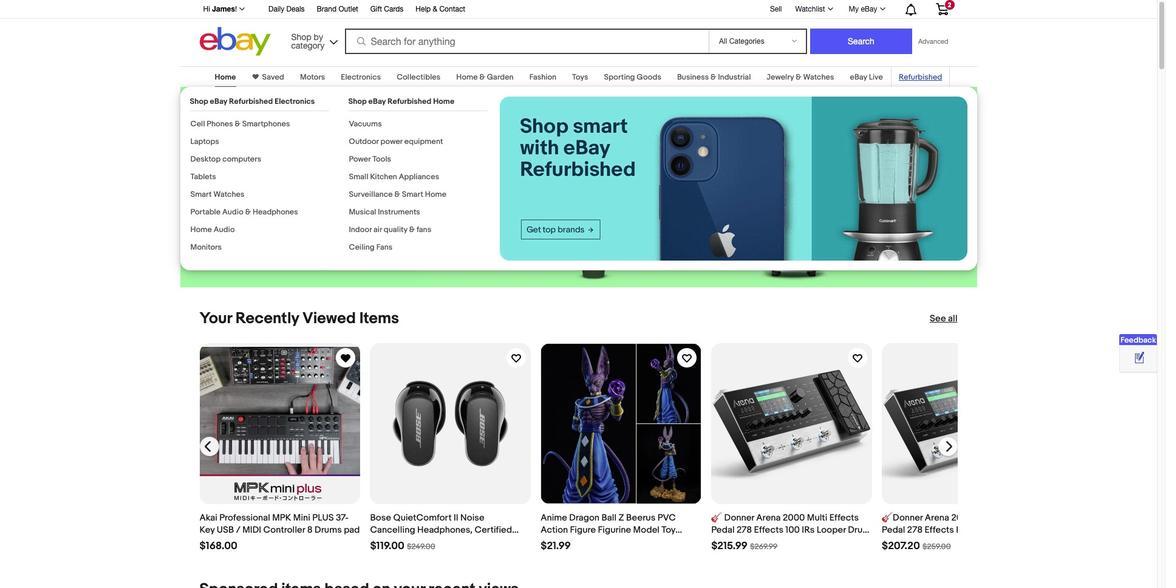 Task type: describe. For each thing, give the bounding box(es) containing it.
collectibles
[[397, 72, 441, 82]]

appliances
[[399, 172, 439, 182]]

2000 inside "🎸donner arena 2000 multi effects pedal 278 effects looper drum machine | refurb"
[[952, 512, 974, 524]]

previous price $259.00 text field
[[923, 542, 951, 551]]

tablets
[[190, 172, 216, 182]]

contact
[[439, 5, 465, 13]]

cell
[[190, 119, 205, 129]]

instruments
[[378, 207, 420, 217]]

sporting
[[604, 72, 635, 82]]

outdoor
[[349, 137, 379, 146]]

🎸donner
[[882, 512, 923, 524]]

audio for home
[[214, 225, 235, 234]]

daily deals
[[269, 5, 305, 13]]

8
[[307, 524, 313, 536]]

looper inside "🎸donner arena 2000 multi effects pedal 278 effects looper drum machine | refurb"
[[956, 524, 985, 536]]

desktop
[[190, 154, 221, 164]]

watchlist link
[[789, 2, 839, 16]]

audio for portable
[[222, 207, 243, 217]]

gift cards
[[370, 5, 404, 13]]

business
[[677, 72, 709, 82]]

watches inside shop ebay refurbished electronics element
[[213, 190, 244, 199]]

items
[[359, 309, 399, 328]]

jewelry & watches link
[[767, 72, 834, 82]]

kitchen
[[370, 172, 397, 182]]

by
[[314, 32, 323, 42]]

Search for anything text field
[[347, 30, 706, 53]]

kick-
[[200, 158, 225, 172]]

cell phones & smartphones link
[[190, 119, 290, 129]]

see all
[[930, 313, 958, 324]]

refurbished down collectibles link
[[388, 97, 431, 106]]

$215.99 text field
[[711, 540, 748, 553]]

ebay live
[[850, 72, 883, 82]]

home for home audio
[[190, 225, 212, 234]]

sell
[[770, 5, 782, 13]]

brand
[[317, 5, 337, 13]]

recently
[[235, 309, 299, 328]]

refurbished up cell phones & smartphones link in the top of the page
[[229, 97, 273, 106]]

up to 50% off fitness essentials kick-start your goals with top brands, plus a warranty.
[[200, 96, 387, 185]]

figurine
[[598, 524, 631, 536]]

drum inside "🎸donner arena 2000 multi effects pedal 278 effects looper drum machine | refurb"
[[988, 524, 1010, 536]]

saved
[[262, 72, 284, 82]]

quality
[[384, 225, 407, 234]]

ebay live link
[[850, 72, 883, 82]]

cancelling
[[370, 524, 415, 536]]

multi inside "🎸donner arena 2000 multi effects pedal 278 effects looper drum machine | refurb"
[[976, 512, 996, 524]]

monitors link
[[190, 242, 222, 252]]

figure
[[570, 524, 596, 536]]

garden
[[487, 72, 514, 82]]

vacuums
[[349, 119, 382, 129]]

computers
[[222, 154, 261, 164]]

shop ebay refurbished electronics element
[[190, 97, 329, 260]]

shop ebay refurbished home element
[[348, 97, 487, 260]]

headphones
[[253, 207, 298, 217]]

shop for shop by category
[[291, 32, 311, 42]]

drums
[[315, 524, 342, 536]]

collectibles link
[[397, 72, 441, 82]]

$215.99 $269.99
[[711, 540, 778, 552]]

z
[[619, 512, 624, 524]]

key
[[200, 524, 215, 536]]

power tools link
[[349, 154, 391, 164]]

arena inside "🎸donner arena 2000 multi effects pedal 278 effects looper drum machine | refurb"
[[925, 512, 950, 524]]

1 horizontal spatial watches
[[803, 72, 834, 82]]

ball
[[602, 512, 617, 524]]

$168.00 text field
[[200, 540, 237, 553]]

live
[[869, 72, 883, 82]]

small kitchen appliances
[[349, 172, 439, 182]]

toys link
[[572, 72, 588, 82]]

ebay for my ebay
[[861, 5, 877, 13]]

surveillance & smart home
[[349, 190, 447, 199]]

$207.20
[[882, 540, 920, 552]]

ebay for shop ebay refurbished electronics
[[210, 97, 227, 106]]

pvc
[[658, 512, 676, 524]]

musical
[[349, 207, 376, 217]]

brands,
[[348, 158, 385, 172]]

none submit inside shop by category banner
[[810, 29, 912, 54]]

account navigation
[[197, 0, 958, 19]]

indoor air quality & fans link
[[349, 225, 431, 234]]

your recently viewed items
[[200, 309, 399, 328]]

home down appliances at the top
[[425, 190, 447, 199]]

previous price $269.99 text field
[[750, 542, 778, 551]]

|
[[919, 536, 921, 548]]

ebay left live
[[850, 72, 867, 82]]

tools
[[372, 154, 391, 164]]

multi inside "🎸 donner arena 2000 multi effects pedal 278 effects 100 irs looper drum machine"
[[807, 512, 828, 524]]

278 inside "🎸 donner arena 2000 multi effects pedal 278 effects 100 irs looper drum machine"
[[737, 524, 752, 536]]

now
[[237, 207, 257, 219]]

indoor air quality & fans
[[349, 225, 431, 234]]

$119.00 text field
[[370, 540, 405, 553]]

outdoor power equipment link
[[349, 137, 443, 146]]

home down collectibles link
[[433, 97, 454, 106]]

laptops
[[190, 137, 219, 146]]

musical instruments link
[[349, 207, 420, 217]]

shop for shop now
[[210, 207, 235, 219]]

home audio
[[190, 225, 235, 234]]

akai
[[200, 512, 217, 524]]

$215.99
[[711, 540, 748, 552]]

headphones,
[[417, 524, 473, 536]]

power
[[349, 154, 371, 164]]

pedal inside "🎸donner arena 2000 multi effects pedal 278 effects looper drum machine | refurb"
[[882, 524, 905, 536]]

irs
[[802, 524, 815, 536]]

$207.20 $259.00
[[882, 540, 951, 552]]

dragon
[[569, 512, 600, 524]]

1 horizontal spatial electronics
[[341, 72, 381, 82]]

arena inside "🎸 donner arena 2000 multi effects pedal 278 effects 100 irs looper drum machine"
[[756, 512, 781, 524]]

professional
[[219, 512, 270, 524]]

tablets link
[[190, 172, 216, 182]]

fashion link
[[530, 72, 556, 82]]

2000 inside "🎸 donner arena 2000 multi effects pedal 278 effects 100 irs looper drum machine"
[[783, 512, 805, 524]]

2
[[948, 1, 952, 9]]

sporting goods
[[604, 72, 661, 82]]



Task type: locate. For each thing, give the bounding box(es) containing it.
your
[[200, 309, 232, 328]]

0 horizontal spatial 278
[[737, 524, 752, 536]]

shop by category
[[291, 32, 325, 50]]

brand outlet link
[[317, 3, 358, 16]]

box
[[591, 536, 606, 548]]

bose
[[370, 512, 391, 524]]

smart watches link
[[190, 190, 244, 199]]

home inside shop ebay refurbished electronics element
[[190, 225, 212, 234]]

machine left |
[[882, 536, 917, 548]]

statue
[[541, 536, 568, 548]]

None submit
[[810, 29, 912, 54]]

pedal down "🎸donner"
[[882, 524, 905, 536]]

outdoor power equipment
[[349, 137, 443, 146]]

1 278 from the left
[[737, 524, 752, 536]]

home & garden link
[[456, 72, 514, 82]]

& inside account navigation
[[433, 5, 437, 13]]

$269.99
[[750, 542, 778, 551]]

1 horizontal spatial pedal
[[882, 524, 905, 536]]

saved link
[[258, 72, 284, 82]]

$21.99 text field
[[541, 540, 571, 553]]

0 horizontal spatial drum
[[848, 524, 871, 536]]

$119.00 $249.00
[[370, 540, 435, 552]]

1 vertical spatial electronics
[[275, 97, 315, 106]]

brand outlet
[[317, 5, 358, 13]]

start
[[225, 158, 249, 172]]

looper inside "🎸 donner arena 2000 multi effects pedal 278 effects 100 irs looper drum machine"
[[817, 524, 846, 536]]

electronics up off
[[341, 72, 381, 82]]

model
[[633, 524, 660, 536]]

1 horizontal spatial multi
[[976, 512, 996, 524]]

0 horizontal spatial 2000
[[783, 512, 805, 524]]

anime
[[541, 512, 567, 524]]

pedal down 🎸
[[711, 524, 735, 536]]

1 2000 from the left
[[783, 512, 805, 524]]

2 278 from the left
[[907, 524, 923, 536]]

refurbished inside bose quietcomfort ii noise cancelling headphones, certified refurbished
[[370, 536, 421, 548]]

air
[[374, 225, 382, 234]]

sell link
[[765, 5, 788, 13]]

shop up vacuums link
[[348, 97, 367, 106]]

refurbished
[[899, 72, 942, 82], [229, 97, 273, 106], [388, 97, 431, 106], [370, 536, 421, 548]]

arena up refurb
[[925, 512, 950, 524]]

cell phones & smartphones
[[190, 119, 290, 129]]

machine inside "🎸donner arena 2000 multi effects pedal 278 effects looper drum machine | refurb"
[[882, 536, 917, 548]]

1 horizontal spatial 278
[[907, 524, 923, 536]]

278 up |
[[907, 524, 923, 536]]

0 horizontal spatial pedal
[[711, 524, 735, 536]]

cards
[[384, 5, 404, 13]]

2 machine from the left
[[882, 536, 917, 548]]

fitness
[[200, 124, 272, 153]]

refurbished link
[[899, 72, 942, 82]]

/
[[236, 524, 240, 536]]

smart inside shop ebay refurbished electronics element
[[190, 190, 212, 199]]

gift
[[370, 5, 382, 13]]

0 vertical spatial audio
[[222, 207, 243, 217]]

smart inside shop ebay refurbished home element
[[402, 190, 423, 199]]

100
[[786, 524, 800, 536]]

up to 50% off fitness essentials link
[[200, 96, 401, 153]]

1 drum from the left
[[848, 524, 871, 536]]

help
[[416, 5, 431, 13]]

pedal inside "🎸 donner arena 2000 multi effects pedal 278 effects 100 irs looper drum machine"
[[711, 524, 735, 536]]

up
[[200, 96, 230, 125]]

0 horizontal spatial watches
[[213, 190, 244, 199]]

1 vertical spatial audio
[[214, 225, 235, 234]]

with
[[570, 536, 589, 548]]

effects
[[830, 512, 859, 524], [998, 512, 1028, 524], [754, 524, 784, 536], [925, 524, 954, 536]]

my ebay
[[849, 5, 877, 13]]

plus
[[312, 512, 334, 524]]

home & garden
[[456, 72, 514, 82]]

ebay for shop ebay refurbished home
[[368, 97, 386, 106]]

sporting goods link
[[604, 72, 661, 82]]

motors link
[[300, 72, 325, 82]]

goals
[[275, 158, 303, 172]]

1 horizontal spatial looper
[[956, 524, 985, 536]]

up to 50% off fitness essentials main content
[[0, 59, 1157, 588]]

machine down donner
[[711, 536, 747, 548]]

my
[[849, 5, 859, 13]]

2 drum from the left
[[988, 524, 1010, 536]]

noise
[[460, 512, 485, 524]]

shop inside shop by category
[[291, 32, 311, 42]]

machine inside "🎸 donner arena 2000 multi effects pedal 278 effects 100 irs looper drum machine"
[[711, 536, 747, 548]]

deals
[[286, 5, 305, 13]]

electronics link
[[341, 72, 381, 82]]

shop up cell
[[190, 97, 208, 106]]

0 vertical spatial electronics
[[341, 72, 381, 82]]

1 horizontal spatial 2000
[[952, 512, 974, 524]]

indoor
[[349, 225, 372, 234]]

refurbished down advanced
[[899, 72, 942, 82]]

2 pedal from the left
[[882, 524, 905, 536]]

&
[[433, 5, 437, 13], [480, 72, 485, 82], [711, 72, 716, 82], [796, 72, 802, 82], [235, 119, 241, 129], [395, 190, 400, 199], [245, 207, 251, 217], [409, 225, 415, 234]]

0 horizontal spatial arena
[[756, 512, 781, 524]]

ebay up the vacuums at the left
[[368, 97, 386, 106]]

pad
[[344, 524, 360, 536]]

smartphones
[[242, 119, 290, 129]]

hi james !
[[203, 4, 237, 13]]

0 vertical spatial watches
[[803, 72, 834, 82]]

watches
[[803, 72, 834, 82], [213, 190, 244, 199]]

ebay up the phones
[[210, 97, 227, 106]]

refurb
[[923, 536, 951, 548]]

laptops link
[[190, 137, 219, 146]]

ebay right the my
[[861, 5, 877, 13]]

1 multi from the left
[[807, 512, 828, 524]]

hi
[[203, 5, 210, 13]]

2 looper from the left
[[956, 524, 985, 536]]

feedback
[[1121, 335, 1156, 345]]

action
[[541, 524, 568, 536]]

home for home & garden
[[456, 72, 478, 82]]

phones
[[207, 119, 233, 129]]

1 horizontal spatial machine
[[882, 536, 917, 548]]

bose quietcomfort ii noise cancelling headphones, certified refurbished
[[370, 512, 512, 548]]

shop ebay refurbished home
[[348, 97, 454, 106]]

1 arena from the left
[[756, 512, 781, 524]]

ceiling fans
[[349, 242, 393, 252]]

category
[[291, 40, 325, 50]]

plus
[[200, 172, 221, 185]]

see all link
[[930, 313, 958, 325]]

viewed
[[303, 309, 356, 328]]

portable
[[190, 207, 221, 217]]

shop smart with ebay refurbished image
[[500, 97, 967, 261]]

$207.20 text field
[[882, 540, 920, 553]]

smart watches
[[190, 190, 244, 199]]

0 horizontal spatial machine
[[711, 536, 747, 548]]

home for home
[[215, 72, 236, 82]]

home left garden
[[456, 72, 478, 82]]

to
[[235, 96, 257, 125]]

goods
[[637, 72, 661, 82]]

portable audio & headphones
[[190, 207, 298, 217]]

2 2000 from the left
[[952, 512, 974, 524]]

previous price $249.00 text field
[[407, 542, 435, 551]]

home up up
[[215, 72, 236, 82]]

1 horizontal spatial arena
[[925, 512, 950, 524]]

1 pedal from the left
[[711, 524, 735, 536]]

daily deals link
[[269, 3, 305, 16]]

ceiling
[[349, 242, 375, 252]]

🎸
[[711, 512, 722, 524]]

2000
[[783, 512, 805, 524], [952, 512, 974, 524]]

industrial
[[718, 72, 751, 82]]

shop by category button
[[286, 27, 340, 53]]

278 inside "🎸donner arena 2000 multi effects pedal 278 effects looper drum machine | refurb"
[[907, 524, 923, 536]]

278 down donner
[[737, 524, 752, 536]]

shop by category banner
[[197, 0, 958, 59]]

electronics down motors link
[[275, 97, 315, 106]]

shop now link
[[200, 200, 287, 228]]

37-
[[336, 512, 349, 524]]

motors
[[300, 72, 325, 82]]

top
[[329, 158, 346, 172]]

watches down a
[[213, 190, 244, 199]]

shop for shop ebay refurbished home
[[348, 97, 367, 106]]

0 horizontal spatial electronics
[[275, 97, 315, 106]]

drum inside "🎸 donner arena 2000 multi effects pedal 278 effects 100 irs looper drum machine"
[[848, 524, 871, 536]]

refurbished down "cancelling" at the left of the page
[[370, 536, 421, 548]]

1 looper from the left
[[817, 524, 846, 536]]

watches right jewelry on the top of page
[[803, 72, 834, 82]]

2 smart from the left
[[402, 190, 423, 199]]

shop for shop ebay refurbished electronics
[[190, 97, 208, 106]]

2 arena from the left
[[925, 512, 950, 524]]

shop left the by
[[291, 32, 311, 42]]

smart down the tablets link
[[190, 190, 212, 199]]

0 horizontal spatial multi
[[807, 512, 828, 524]]

1 horizontal spatial drum
[[988, 524, 1010, 536]]

0 horizontal spatial looper
[[817, 524, 846, 536]]

1 machine from the left
[[711, 536, 747, 548]]

small kitchen appliances link
[[349, 172, 439, 182]]

home audio link
[[190, 225, 235, 234]]

1 vertical spatial watches
[[213, 190, 244, 199]]

james
[[212, 4, 235, 13]]

home down portable
[[190, 225, 212, 234]]

portable audio & headphones link
[[190, 207, 298, 217]]

1 horizontal spatial smart
[[402, 190, 423, 199]]

1 smart from the left
[[190, 190, 212, 199]]

arena up previous price $269.99 text field on the bottom of the page
[[756, 512, 781, 524]]

outlet
[[339, 5, 358, 13]]

0 horizontal spatial smart
[[190, 190, 212, 199]]

ebay inside account navigation
[[861, 5, 877, 13]]

ebay
[[861, 5, 877, 13], [850, 72, 867, 82], [210, 97, 227, 106], [368, 97, 386, 106]]

2 multi from the left
[[976, 512, 996, 524]]

shop up home audio link at the top
[[210, 207, 235, 219]]

smart down appliances at the top
[[402, 190, 423, 199]]



Task type: vqa. For each thing, say whether or not it's contained in the screenshot.
Silver
no



